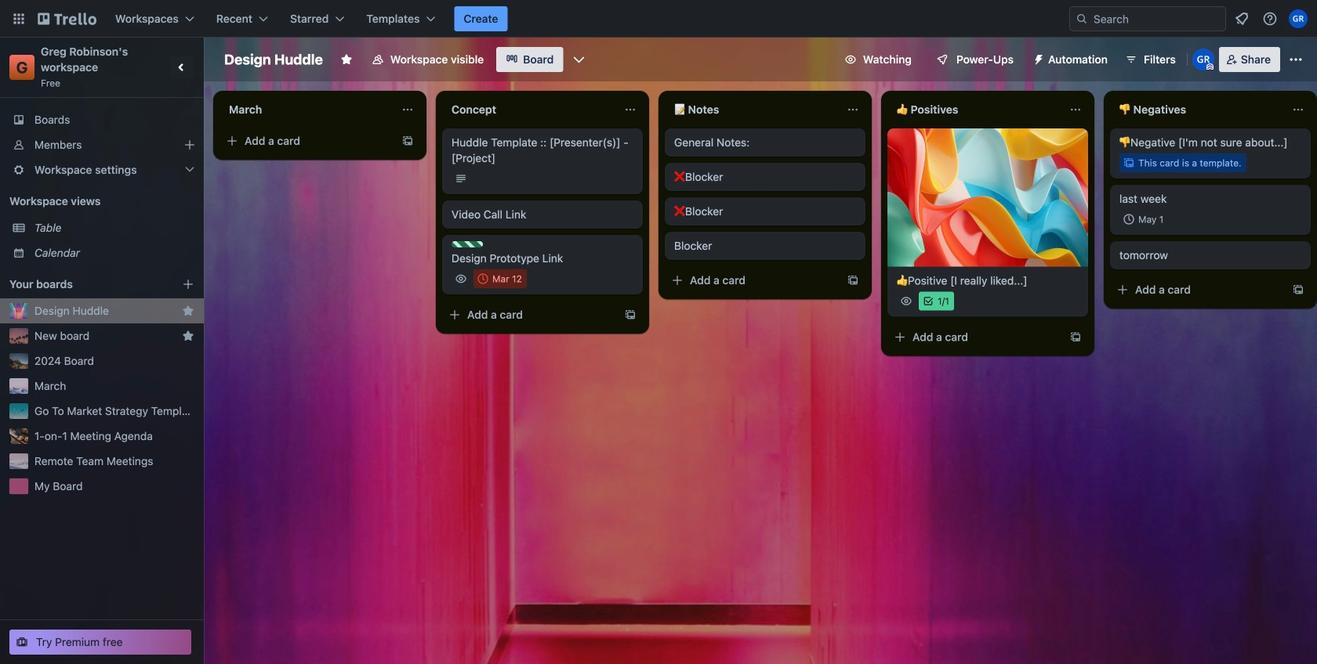 Task type: locate. For each thing, give the bounding box(es) containing it.
greg robinson (gregrobinson96) image
[[1192, 49, 1214, 71]]

show menu image
[[1288, 52, 1304, 67]]

greg robinson (gregrobinson96) image
[[1289, 9, 1308, 28]]

primary element
[[0, 0, 1317, 38]]

0 vertical spatial starred icon image
[[182, 305, 194, 317]]

search image
[[1076, 13, 1088, 25]]

None text field
[[220, 97, 395, 122], [442, 97, 618, 122], [665, 97, 840, 122], [887, 97, 1063, 122], [1110, 97, 1286, 122], [220, 97, 395, 122], [442, 97, 618, 122], [665, 97, 840, 122], [887, 97, 1063, 122], [1110, 97, 1286, 122]]

workspace navigation collapse icon image
[[171, 56, 193, 78]]

star or unstar board image
[[340, 53, 353, 66]]

1 vertical spatial starred icon image
[[182, 330, 194, 343]]

Board name text field
[[216, 47, 331, 72]]

color: green, title: none image
[[452, 241, 483, 248]]

None checkbox
[[1119, 210, 1168, 229], [474, 270, 527, 288], [1119, 210, 1168, 229], [474, 270, 527, 288]]

sm image
[[1026, 47, 1048, 69]]

starred icon image
[[182, 305, 194, 317], [182, 330, 194, 343]]

create from template… image
[[401, 135, 414, 147], [847, 274, 859, 287], [1292, 284, 1304, 296], [624, 309, 637, 321]]



Task type: vqa. For each thing, say whether or not it's contained in the screenshot.
the inside the This is the action that will trigger a set of predefined actions.
no



Task type: describe. For each thing, give the bounding box(es) containing it.
customize views image
[[571, 52, 587, 67]]

Search field
[[1088, 8, 1225, 30]]

open information menu image
[[1262, 11, 1278, 27]]

2 starred icon image from the top
[[182, 330, 194, 343]]

1 starred icon image from the top
[[182, 305, 194, 317]]

add board image
[[182, 278, 194, 291]]

0 notifications image
[[1232, 9, 1251, 28]]

this member is an admin of this board. image
[[1206, 63, 1213, 71]]

your boards with 8 items element
[[9, 275, 158, 294]]

back to home image
[[38, 6, 96, 31]]

create from template… image
[[1069, 331, 1082, 344]]



